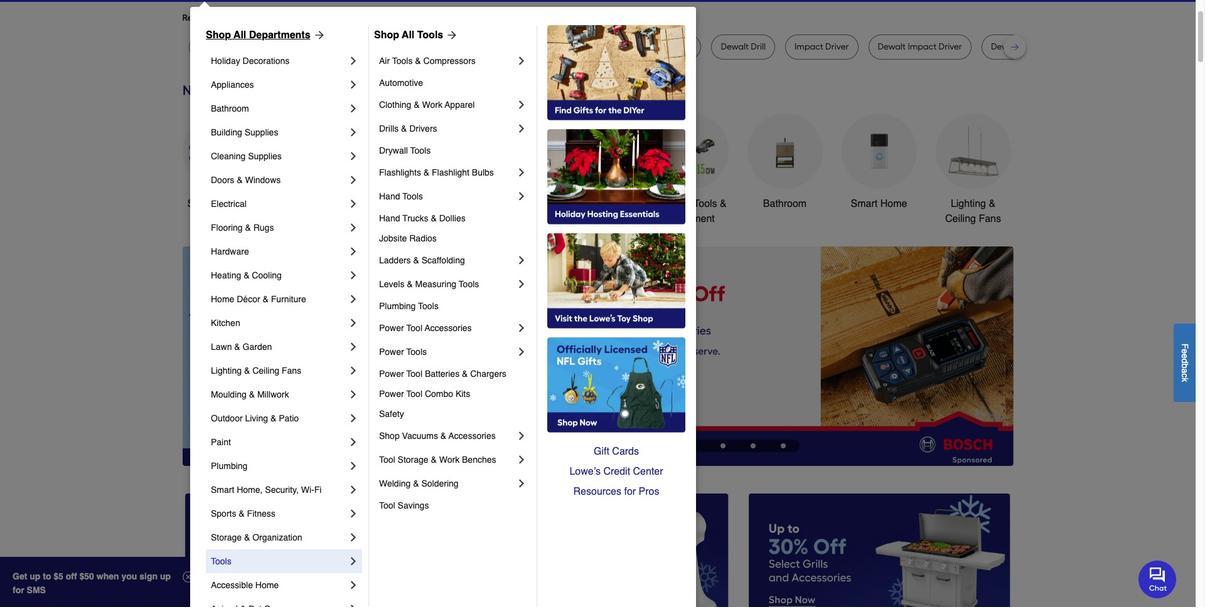Task type: vqa. For each thing, say whether or not it's contained in the screenshot.
"my"
no



Task type: describe. For each thing, give the bounding box(es) containing it.
shop for shop all deals
[[187, 198, 211, 210]]

shop all deals link
[[182, 114, 258, 212]]

power for power tools
[[379, 347, 404, 357]]

power tools
[[379, 347, 427, 357]]

lawn & garden link
[[211, 335, 347, 359]]

get up to $5 off $50 when you sign up for sms
[[13, 572, 171, 596]]

chevron right image for air tools & compressors
[[515, 55, 528, 67]]

furniture
[[271, 294, 306, 304]]

dewalt drill
[[721, 41, 766, 52]]

power for power tool accessories
[[379, 323, 404, 333]]

soldering
[[422, 479, 459, 489]]

kitchen link
[[211, 311, 347, 335]]

dewalt for dewalt impact driver
[[878, 41, 906, 52]]

fitness
[[247, 509, 275, 519]]

flashlight
[[432, 168, 470, 178]]

home décor & furniture
[[211, 294, 306, 304]]

dewalt for dewalt drill bit
[[330, 41, 358, 52]]

sports
[[211, 509, 236, 519]]

scroll to item #3 image
[[708, 444, 738, 449]]

smart for smart home, security, wi-fi
[[211, 485, 234, 495]]

ladders
[[379, 256, 411, 266]]

lowe's credit center
[[570, 466, 663, 478]]

drills & drivers link
[[379, 117, 515, 141]]

all for tools
[[402, 30, 415, 41]]

faucets
[[597, 198, 633, 210]]

smart home, security, wi-fi link
[[211, 478, 347, 502]]

patio
[[279, 414, 299, 424]]

outdoor living & patio
[[211, 414, 299, 424]]

1 vertical spatial bathroom
[[763, 198, 807, 210]]

tools inside outdoor tools & equipment
[[694, 198, 717, 210]]

doors & windows
[[211, 175, 281, 185]]

0 vertical spatial accessories
[[425, 323, 472, 333]]

0 vertical spatial tools link
[[371, 114, 446, 212]]

& inside outdoor tools & equipment
[[720, 198, 727, 210]]

drivers
[[409, 124, 437, 134]]

plumbing for plumbing tools
[[379, 301, 416, 311]]

doors & windows link
[[211, 168, 347, 192]]

automotive link
[[379, 73, 528, 93]]

kitchen for kitchen
[[211, 318, 240, 328]]

air tools & compressors link
[[379, 49, 515, 73]]

advertisement region
[[405, 247, 1014, 469]]

chevron right image for drills & drivers
[[515, 122, 528, 135]]

smart for smart home
[[851, 198, 878, 210]]

air tools & compressors
[[379, 56, 476, 66]]

christmas decorations link
[[465, 114, 540, 227]]

driver for impact driver bit
[[531, 41, 555, 52]]

hand for hand trucks & dollies
[[379, 213, 400, 223]]

2 set from the left
[[679, 41, 692, 52]]

scroll to item #5 image
[[768, 444, 799, 449]]

scroll to item #2 element
[[675, 442, 708, 450]]

1 horizontal spatial bathroom link
[[747, 114, 823, 212]]

chevron right image for levels & measuring tools
[[515, 278, 528, 291]]

fi
[[314, 485, 322, 495]]

radios
[[409, 234, 437, 244]]

chevron right image for moulding & millwork
[[347, 389, 360, 401]]

ladders & scaffolding
[[379, 256, 465, 266]]

f e e d b a c k button
[[1174, 324, 1196, 402]]

chevron right image for outdoor living & patio
[[347, 412, 360, 425]]

sports & fitness
[[211, 509, 275, 519]]

1 vertical spatial tools link
[[211, 550, 347, 574]]

christmas
[[480, 198, 525, 210]]

2 up from the left
[[160, 572, 171, 582]]

work inside tool storage & work benches link
[[439, 455, 460, 465]]

cooling
[[252, 271, 282, 281]]

plumbing link
[[211, 455, 347, 478]]

tool savings link
[[379, 496, 528, 516]]

center
[[633, 466, 663, 478]]

pros
[[639, 487, 659, 498]]

chevron right image for home décor & furniture
[[347, 293, 360, 306]]

outdoor living & patio link
[[211, 407, 347, 431]]

décor
[[237, 294, 260, 304]]

combo
[[425, 389, 453, 399]]

3 bit from the left
[[613, 41, 623, 52]]

millwork
[[257, 390, 289, 400]]

1 up from the left
[[30, 572, 40, 582]]

chevron right image for holiday decorations
[[347, 55, 360, 67]]

bit set
[[667, 41, 692, 52]]

kitchen faucets
[[561, 198, 633, 210]]

chevron right image for building supplies
[[347, 126, 360, 139]]

resources
[[573, 487, 622, 498]]

all for deals
[[213, 198, 224, 210]]

0 vertical spatial storage
[[398, 455, 429, 465]]

trucks
[[403, 213, 429, 223]]

impact driver
[[795, 41, 849, 52]]

chevron right image for accessible home
[[347, 579, 360, 592]]

power for power tool batteries & chargers
[[379, 369, 404, 379]]

tool up welding
[[379, 455, 395, 465]]

chevron right image for ladders & scaffolding
[[515, 254, 528, 267]]

up to 35 percent off select small appliances. image
[[467, 494, 729, 608]]

bit for impact driver bit
[[557, 41, 567, 52]]

supplies for cleaning supplies
[[248, 151, 282, 161]]

0 horizontal spatial lighting & ceiling fans
[[211, 366, 301, 376]]

apparel
[[445, 100, 475, 110]]

& inside "link"
[[245, 223, 251, 233]]

jobsite
[[379, 234, 407, 244]]

gift cards
[[594, 446, 639, 458]]

chevron right image for flooring & rugs
[[347, 222, 360, 234]]

hand trucks & dollies
[[379, 213, 466, 223]]

resources for pros
[[573, 487, 659, 498]]

plumbing for plumbing
[[211, 461, 248, 471]]

deals
[[227, 198, 253, 210]]

home for smart home
[[881, 198, 907, 210]]

measuring
[[415, 279, 456, 289]]

shop for shop all tools
[[374, 30, 399, 41]]

moulding
[[211, 390, 247, 400]]

outdoor tools & equipment
[[655, 198, 727, 225]]

power tools link
[[379, 340, 515, 364]]

arrow right image for shop all tools
[[443, 29, 458, 41]]

0 horizontal spatial ceiling
[[252, 366, 279, 376]]

chevron right image for sports & fitness
[[347, 508, 360, 520]]

arrow right image for shop all departments
[[310, 29, 326, 41]]

0 vertical spatial lighting & ceiling fans link
[[936, 114, 1011, 227]]

welding
[[379, 479, 411, 489]]

decorations for christmas
[[476, 213, 529, 225]]

welding & soldering link
[[379, 472, 515, 496]]

jobsite radios link
[[379, 229, 528, 249]]

jobsite radios
[[379, 234, 437, 244]]

recommended searches for you
[[182, 13, 311, 23]]

benches
[[462, 455, 496, 465]]

outdoor for outdoor tools & equipment
[[655, 198, 691, 210]]

doors
[[211, 175, 234, 185]]

visit the lowe's toy shop. image
[[547, 234, 686, 329]]

arrow left image
[[416, 356, 428, 369]]

tool for combo
[[406, 389, 423, 399]]

0 vertical spatial bathroom
[[211, 104, 249, 114]]

living
[[245, 414, 268, 424]]

sports & fitness link
[[211, 502, 347, 526]]

chevron right image for lighting & ceiling fans
[[347, 365, 360, 377]]

plumbing tools
[[379, 301, 439, 311]]

lawn
[[211, 342, 232, 352]]

christmas decorations
[[476, 198, 529, 225]]

lowe's
[[570, 466, 601, 478]]

tool for batteries
[[406, 369, 423, 379]]

shop all departments
[[206, 30, 310, 41]]

1 set from the left
[[625, 41, 638, 52]]

power tool accessories
[[379, 323, 472, 333]]

moulding & millwork link
[[211, 383, 347, 407]]

kitchen for kitchen faucets
[[561, 198, 594, 210]]

levels & measuring tools
[[379, 279, 479, 289]]

resources for pros link
[[547, 482, 686, 502]]

dewalt for dewalt drill bit set
[[991, 41, 1019, 52]]

impact for impact driver bit
[[500, 41, 529, 52]]

hand tools
[[379, 191, 423, 202]]

f e e d b a c k
[[1180, 344, 1190, 382]]

drywall tools link
[[379, 141, 528, 161]]

dewalt for dewalt tool
[[255, 41, 283, 52]]

new deals every day during 25 days of deals image
[[182, 80, 1014, 101]]

lowe's credit center link
[[547, 462, 686, 482]]

departments
[[249, 30, 310, 41]]

smart home link
[[842, 114, 917, 212]]

batteries
[[425, 369, 460, 379]]



Task type: locate. For each thing, give the bounding box(es) containing it.
1 vertical spatial work
[[439, 455, 460, 465]]

0 horizontal spatial decorations
[[243, 56, 290, 66]]

1 horizontal spatial tools link
[[371, 114, 446, 212]]

chevron right image for lawn & garden
[[347, 341, 360, 353]]

plumbing tools link
[[379, 296, 528, 316]]

0 vertical spatial supplies
[[245, 127, 278, 137]]

outdoor up equipment on the top right of the page
[[655, 198, 691, 210]]

safety link
[[379, 404, 528, 424]]

e up b
[[1180, 354, 1190, 359]]

2 horizontal spatial all
[[402, 30, 415, 41]]

garden
[[243, 342, 272, 352]]

dewalt tool
[[255, 41, 301, 52]]

plumbing inside plumbing tools link
[[379, 301, 416, 311]]

0 horizontal spatial outdoor
[[211, 414, 243, 424]]

2 horizontal spatial driver
[[939, 41, 962, 52]]

1 horizontal spatial decorations
[[476, 213, 529, 225]]

tool
[[406, 323, 423, 333], [406, 369, 423, 379], [406, 389, 423, 399], [379, 455, 395, 465], [379, 501, 395, 511]]

decorations
[[243, 56, 290, 66], [476, 213, 529, 225]]

4 drill from the left
[[1021, 41, 1036, 52]]

1 vertical spatial home
[[211, 294, 234, 304]]

all inside shop all tools link
[[402, 30, 415, 41]]

moulding & millwork
[[211, 390, 289, 400]]

0 horizontal spatial all
[[213, 198, 224, 210]]

chevron right image for heating & cooling
[[347, 269, 360, 282]]

0 horizontal spatial for
[[13, 586, 24, 596]]

power tool batteries & chargers link
[[379, 364, 528, 384]]

for down get
[[13, 586, 24, 596]]

chevron right image
[[515, 99, 528, 111], [347, 102, 360, 115], [515, 122, 528, 135], [347, 126, 360, 139], [347, 150, 360, 163], [515, 166, 528, 179], [347, 174, 360, 186], [347, 222, 360, 234], [347, 269, 360, 282], [347, 341, 360, 353], [515, 346, 528, 358], [347, 412, 360, 425], [347, 460, 360, 473], [515, 478, 528, 490], [347, 484, 360, 497], [347, 556, 360, 568], [347, 579, 360, 592], [347, 603, 360, 608]]

1 vertical spatial for
[[624, 487, 636, 498]]

0 horizontal spatial kitchen
[[211, 318, 240, 328]]

0 vertical spatial fans
[[979, 213, 1001, 225]]

kitchen up the lawn
[[211, 318, 240, 328]]

1 horizontal spatial impact
[[795, 41, 823, 52]]

6 dewalt from the left
[[991, 41, 1019, 52]]

officially licensed n f l gifts. shop now. image
[[547, 338, 686, 433]]

0 horizontal spatial driver
[[531, 41, 555, 52]]

get up to 2 free select tools or batteries when you buy 1 with select purchases. image
[[185, 494, 447, 608]]

shop for shop all departments
[[206, 30, 231, 41]]

arrow right image
[[990, 356, 1003, 369]]

tool left combo
[[406, 389, 423, 399]]

shop
[[206, 30, 231, 41], [374, 30, 399, 41]]

outdoor inside outdoor tools & equipment
[[655, 198, 691, 210]]

chevron right image for hardware
[[347, 245, 360, 258]]

automotive
[[379, 78, 423, 88]]

chat invite button image
[[1139, 560, 1177, 599]]

shop
[[187, 198, 211, 210], [379, 431, 400, 441]]

1 horizontal spatial smart
[[851, 198, 878, 210]]

4 bit from the left
[[667, 41, 677, 52]]

holiday
[[211, 56, 240, 66]]

all inside shop all departments link
[[234, 30, 246, 41]]

shop left electrical on the left
[[187, 198, 211, 210]]

3 dewalt from the left
[[330, 41, 358, 52]]

outdoor down moulding
[[211, 414, 243, 424]]

arrow right image up compressors
[[443, 29, 458, 41]]

for inside "get up to $5 off $50 when you sign up for sms"
[[13, 586, 24, 596]]

3 driver from the left
[[939, 41, 962, 52]]

levels & measuring tools link
[[379, 272, 515, 296]]

0 vertical spatial ceiling
[[945, 213, 976, 225]]

up
[[30, 572, 40, 582], [160, 572, 171, 582]]

impact
[[500, 41, 529, 52], [795, 41, 823, 52], [908, 41, 937, 52]]

all up air tools & compressors
[[402, 30, 415, 41]]

kitchen left faucets
[[561, 198, 594, 210]]

&
[[415, 56, 421, 66], [414, 100, 420, 110], [401, 124, 407, 134], [424, 168, 429, 178], [237, 175, 243, 185], [720, 198, 727, 210], [989, 198, 996, 210], [431, 213, 437, 223], [245, 223, 251, 233], [413, 256, 419, 266], [244, 271, 250, 281], [407, 279, 413, 289], [263, 294, 269, 304], [234, 342, 240, 352], [244, 366, 250, 376], [462, 369, 468, 379], [249, 390, 255, 400], [271, 414, 276, 424], [441, 431, 446, 441], [431, 455, 437, 465], [413, 479, 419, 489], [239, 509, 245, 519], [244, 533, 250, 543]]

home
[[881, 198, 907, 210], [211, 294, 234, 304], [255, 581, 279, 591]]

supplies
[[245, 127, 278, 137], [248, 151, 282, 161]]

1 horizontal spatial lighting & ceiling fans link
[[936, 114, 1011, 227]]

0 vertical spatial kitchen
[[561, 198, 594, 210]]

arrow right image
[[310, 29, 326, 41], [443, 29, 458, 41]]

organization
[[252, 533, 302, 543]]

power down the power tools on the bottom left of the page
[[379, 369, 404, 379]]

cleaning supplies link
[[211, 144, 347, 168]]

2 driver from the left
[[826, 41, 849, 52]]

clothing & work apparel link
[[379, 93, 515, 117]]

up to 30 percent off select grills and accessories. image
[[749, 494, 1011, 608]]

accessible
[[211, 581, 253, 591]]

shop down safety
[[379, 431, 400, 441]]

power for power tool combo kits
[[379, 389, 404, 399]]

chevron right image for power tool accessories
[[515, 322, 528, 335]]

tool storage & work benches link
[[379, 448, 515, 472]]

1 horizontal spatial driver
[[826, 41, 849, 52]]

1 vertical spatial lighting
[[211, 366, 242, 376]]

up left to
[[30, 572, 40, 582]]

2 shop from the left
[[374, 30, 399, 41]]

paint link
[[211, 431, 347, 455]]

2 arrow right image from the left
[[443, 29, 458, 41]]

1 driver from the left
[[531, 41, 555, 52]]

0 horizontal spatial fans
[[282, 366, 301, 376]]

1 vertical spatial supplies
[[248, 151, 282, 161]]

& inside lighting & ceiling fans
[[989, 198, 996, 210]]

all left deals
[[213, 198, 224, 210]]

flooring
[[211, 223, 243, 233]]

1 power from the top
[[379, 323, 404, 333]]

5 dewalt from the left
[[878, 41, 906, 52]]

decorations inside "link"
[[243, 56, 290, 66]]

cleaning supplies
[[211, 151, 282, 161]]

dewalt for dewalt drill
[[721, 41, 749, 52]]

gift cards link
[[547, 442, 686, 462]]

lighting inside lighting & ceiling fans
[[951, 198, 986, 210]]

hand down flashlights
[[379, 191, 400, 202]]

electrical
[[211, 199, 247, 209]]

0 horizontal spatial tools link
[[211, 550, 347, 574]]

compressors
[[423, 56, 476, 66]]

holiday decorations
[[211, 56, 290, 66]]

you
[[121, 572, 137, 582]]

k
[[1180, 378, 1190, 382]]

chevron right image for shop vacuums & accessories
[[515, 430, 528, 443]]

1 horizontal spatial storage
[[398, 455, 429, 465]]

storage & organization
[[211, 533, 302, 543]]

flooring & rugs
[[211, 223, 274, 233]]

2 dewalt from the left
[[255, 41, 283, 52]]

kits
[[456, 389, 470, 399]]

find gifts for the diyer. image
[[547, 25, 686, 121]]

chevron right image for kitchen
[[347, 317, 360, 330]]

tool down arrow left image
[[406, 369, 423, 379]]

2 e from the top
[[1180, 354, 1190, 359]]

bit
[[377, 41, 387, 52], [557, 41, 567, 52], [613, 41, 623, 52], [667, 41, 677, 52], [1038, 41, 1048, 52]]

1 vertical spatial kitchen
[[211, 318, 240, 328]]

for inside heading
[[283, 13, 295, 23]]

0 vertical spatial outdoor
[[655, 198, 691, 210]]

driver for impact driver
[[826, 41, 849, 52]]

scroll to item #4 image
[[738, 444, 768, 449]]

arrow right image inside shop all tools link
[[443, 29, 458, 41]]

1 horizontal spatial fans
[[979, 213, 1001, 225]]

up right sign
[[160, 572, 171, 582]]

flashlights
[[379, 168, 421, 178]]

drill for dewalt drill bit set
[[1021, 41, 1036, 52]]

shop inside the shop vacuums & accessories link
[[379, 431, 400, 441]]

for left pros
[[624, 487, 636, 498]]

0 vertical spatial decorations
[[243, 56, 290, 66]]

$5
[[54, 572, 63, 582]]

hand for hand tools
[[379, 191, 400, 202]]

supplies inside cleaning supplies link
[[248, 151, 282, 161]]

power up the power tools on the bottom left of the page
[[379, 323, 404, 333]]

e
[[1180, 349, 1190, 354], [1180, 354, 1190, 359]]

supplies inside building supplies link
[[245, 127, 278, 137]]

1 impact from the left
[[500, 41, 529, 52]]

supplies up cleaning supplies
[[245, 127, 278, 137]]

power tool combo kits link
[[379, 384, 528, 404]]

tool down welding
[[379, 501, 395, 511]]

0 vertical spatial plumbing
[[379, 301, 416, 311]]

2 hand from the top
[[379, 213, 400, 223]]

chevron right image
[[347, 55, 360, 67], [515, 55, 528, 67], [347, 78, 360, 91], [515, 190, 528, 203], [347, 198, 360, 210], [347, 245, 360, 258], [515, 254, 528, 267], [515, 278, 528, 291], [347, 293, 360, 306], [347, 317, 360, 330], [515, 322, 528, 335], [347, 365, 360, 377], [347, 389, 360, 401], [515, 430, 528, 443], [347, 436, 360, 449], [515, 454, 528, 466], [347, 508, 360, 520], [347, 532, 360, 544]]

bit for dewalt drill bit set
[[1038, 41, 1048, 52]]

plumbing inside plumbing link
[[211, 461, 248, 471]]

credit
[[604, 466, 630, 478]]

decorations for holiday
[[243, 56, 290, 66]]

supplies up windows
[[248, 151, 282, 161]]

chevron right image for paint
[[347, 436, 360, 449]]

0 horizontal spatial bathroom link
[[211, 97, 347, 121]]

0 vertical spatial work
[[422, 100, 443, 110]]

arrow right image down you
[[310, 29, 326, 41]]

for left you
[[283, 13, 295, 23]]

5 bit from the left
[[1038, 41, 1048, 52]]

accessible home link
[[211, 574, 347, 598]]

1 horizontal spatial plumbing
[[379, 301, 416, 311]]

chevron right image for tool storage & work benches
[[515, 454, 528, 466]]

outdoor tools & equipment link
[[653, 114, 729, 227]]

bathroom
[[211, 104, 249, 114], [763, 198, 807, 210]]

1 vertical spatial accessories
[[449, 431, 496, 441]]

drill for dewalt drill bit
[[360, 41, 375, 52]]

1 bit from the left
[[377, 41, 387, 52]]

chevron right image for flashlights & flashlight bulbs
[[515, 166, 528, 179]]

drill for dewalt drill
[[751, 41, 766, 52]]

hand up jobsite
[[379, 213, 400, 223]]

1 horizontal spatial up
[[160, 572, 171, 582]]

lighting & ceiling fans
[[945, 198, 1001, 225], [211, 366, 301, 376]]

accessories
[[425, 323, 472, 333], [449, 431, 496, 441]]

power left arrow left image
[[379, 347, 404, 357]]

tool for accessories
[[406, 323, 423, 333]]

1 dewalt from the left
[[198, 41, 226, 52]]

0 horizontal spatial lighting
[[211, 366, 242, 376]]

chevron right image for smart home, security, wi-fi
[[347, 484, 360, 497]]

shop down the recommended
[[206, 30, 231, 41]]

home for accessible home
[[255, 581, 279, 591]]

home inside 'home décor & furniture' link
[[211, 294, 234, 304]]

None search field
[[468, 0, 810, 3]]

shop for shop vacuums & accessories
[[379, 431, 400, 441]]

1 horizontal spatial bathroom
[[763, 198, 807, 210]]

fans inside lighting & ceiling fans
[[979, 213, 1001, 225]]

1 vertical spatial outdoor
[[211, 414, 243, 424]]

2 impact from the left
[[795, 41, 823, 52]]

decorations down dewalt tool
[[243, 56, 290, 66]]

e up d on the right of the page
[[1180, 349, 1190, 354]]

storage down sports
[[211, 533, 242, 543]]

chevron right image for clothing & work apparel
[[515, 99, 528, 111]]

0 horizontal spatial lighting & ceiling fans link
[[211, 359, 347, 383]]

f
[[1180, 344, 1190, 349]]

tool storage & work benches
[[379, 455, 496, 465]]

work up the welding & soldering link
[[439, 455, 460, 465]]

1 vertical spatial smart
[[211, 485, 234, 495]]

drills & drivers
[[379, 124, 437, 134]]

0 horizontal spatial set
[[625, 41, 638, 52]]

1 horizontal spatial ceiling
[[945, 213, 976, 225]]

d
[[1180, 359, 1190, 364]]

3 set from the left
[[1051, 41, 1063, 52]]

0 horizontal spatial smart
[[211, 485, 234, 495]]

set
[[625, 41, 638, 52], [679, 41, 692, 52], [1051, 41, 1063, 52]]

chevron right image for tools
[[347, 556, 360, 568]]

1 shop from the left
[[206, 30, 231, 41]]

0 horizontal spatial up
[[30, 572, 40, 582]]

1 vertical spatial decorations
[[476, 213, 529, 225]]

1 vertical spatial ceiling
[[252, 366, 279, 376]]

savings
[[398, 501, 429, 511]]

1 vertical spatial hand
[[379, 213, 400, 223]]

storage up welding & soldering
[[398, 455, 429, 465]]

ladders & scaffolding link
[[379, 249, 515, 272]]

4 dewalt from the left
[[721, 41, 749, 52]]

1 horizontal spatial home
[[255, 581, 279, 591]]

0 vertical spatial lighting & ceiling fans
[[945, 198, 1001, 225]]

3 impact from the left
[[908, 41, 937, 52]]

cards
[[612, 446, 639, 458]]

chevron right image for electrical
[[347, 198, 360, 210]]

work up 'drivers' on the top of the page
[[422, 100, 443, 110]]

0 horizontal spatial shop
[[206, 30, 231, 41]]

1 horizontal spatial set
[[679, 41, 692, 52]]

1 vertical spatial storage
[[211, 533, 242, 543]]

chevron right image for cleaning supplies
[[347, 150, 360, 163]]

2 horizontal spatial for
[[624, 487, 636, 498]]

dewalt drill bit set
[[991, 41, 1063, 52]]

lawn & garden
[[211, 342, 272, 352]]

chevron right image for storage & organization
[[347, 532, 360, 544]]

4 power from the top
[[379, 389, 404, 399]]

shop up air
[[374, 30, 399, 41]]

2 drill from the left
[[596, 41, 611, 52]]

outdoor
[[655, 198, 691, 210], [211, 414, 243, 424]]

equipment
[[667, 213, 715, 225]]

1 horizontal spatial lighting & ceiling fans
[[945, 198, 1001, 225]]

holiday hosting essentials. image
[[547, 129, 686, 225]]

outdoor for outdoor living & patio
[[211, 414, 243, 424]]

3 drill from the left
[[751, 41, 766, 52]]

cleaning
[[211, 151, 246, 161]]

dewalt for dewalt
[[198, 41, 226, 52]]

work inside clothing & work apparel link
[[422, 100, 443, 110]]

1 horizontal spatial outdoor
[[655, 198, 691, 210]]

arrow right image inside shop all departments link
[[310, 29, 326, 41]]

0 horizontal spatial plumbing
[[211, 461, 248, 471]]

1 vertical spatial shop
[[379, 431, 400, 441]]

2 horizontal spatial set
[[1051, 41, 1063, 52]]

tool savings
[[379, 501, 429, 511]]

1 e from the top
[[1180, 349, 1190, 354]]

0 horizontal spatial bathroom
[[211, 104, 249, 114]]

tool down plumbing tools
[[406, 323, 423, 333]]

1 arrow right image from the left
[[310, 29, 326, 41]]

& inside 'link'
[[244, 533, 250, 543]]

plumbing down the paint
[[211, 461, 248, 471]]

0 horizontal spatial storage
[[211, 533, 242, 543]]

all for departments
[[234, 30, 246, 41]]

0 horizontal spatial arrow right image
[[310, 29, 326, 41]]

1 horizontal spatial shop
[[379, 431, 400, 441]]

2 vertical spatial home
[[255, 581, 279, 591]]

1 drill from the left
[[360, 41, 375, 52]]

1 horizontal spatial for
[[283, 13, 295, 23]]

accessories down plumbing tools link
[[425, 323, 472, 333]]

1 vertical spatial fans
[[282, 366, 301, 376]]

kitchen
[[561, 198, 594, 210], [211, 318, 240, 328]]

1 vertical spatial plumbing
[[211, 461, 248, 471]]

1 horizontal spatial all
[[234, 30, 246, 41]]

decorations down christmas
[[476, 213, 529, 225]]

1 horizontal spatial shop
[[374, 30, 399, 41]]

shop vacuums & accessories link
[[379, 424, 515, 448]]

shop vacuums & accessories
[[379, 431, 496, 441]]

chevron right image for power tools
[[515, 346, 528, 358]]

supplies for building supplies
[[245, 127, 278, 137]]

shop inside the 'shop all deals' link
[[187, 198, 211, 210]]

home inside smart home link
[[881, 198, 907, 210]]

chevron right image for hand tools
[[515, 190, 528, 203]]

1 hand from the top
[[379, 191, 400, 202]]

storage inside 'link'
[[211, 533, 242, 543]]

chevron right image for plumbing
[[347, 460, 360, 473]]

3 power from the top
[[379, 369, 404, 379]]

accessories up benches
[[449, 431, 496, 441]]

1 horizontal spatial kitchen
[[561, 198, 594, 210]]

searches
[[245, 13, 281, 23]]

2 power from the top
[[379, 347, 404, 357]]

0 horizontal spatial home
[[211, 294, 234, 304]]

clothing
[[379, 100, 411, 110]]

all down recommended searches for you
[[234, 30, 246, 41]]

home inside accessible home link
[[255, 581, 279, 591]]

0 vertical spatial home
[[881, 198, 907, 210]]

0 vertical spatial shop
[[187, 198, 211, 210]]

chevron right image for doors & windows
[[347, 174, 360, 186]]

accessible home
[[211, 581, 279, 591]]

0 vertical spatial for
[[283, 13, 295, 23]]

smart home
[[851, 198, 907, 210]]

hand
[[379, 191, 400, 202], [379, 213, 400, 223]]

0 horizontal spatial shop
[[187, 198, 211, 210]]

drywall tools
[[379, 146, 431, 156]]

1 vertical spatial lighting & ceiling fans link
[[211, 359, 347, 383]]

impact for impact driver
[[795, 41, 823, 52]]

1 horizontal spatial arrow right image
[[443, 29, 458, 41]]

2 bit from the left
[[557, 41, 567, 52]]

1 horizontal spatial lighting
[[951, 198, 986, 210]]

2 vertical spatial for
[[13, 586, 24, 596]]

plumbing down levels
[[379, 301, 416, 311]]

1 vertical spatial lighting & ceiling fans
[[211, 366, 301, 376]]

chevron right image for welding & soldering
[[515, 478, 528, 490]]

hardware link
[[211, 240, 347, 264]]

0 vertical spatial hand
[[379, 191, 400, 202]]

0 vertical spatial lighting
[[951, 198, 986, 210]]

bit for dewalt drill bit
[[377, 41, 387, 52]]

a
[[1180, 369, 1190, 373]]

ceiling inside lighting & ceiling fans
[[945, 213, 976, 225]]

tool
[[285, 41, 301, 52]]

0 vertical spatial smart
[[851, 198, 878, 210]]

2 horizontal spatial home
[[881, 198, 907, 210]]

recommended searches for you heading
[[182, 12, 1014, 24]]

chevron right image for appliances
[[347, 78, 360, 91]]

shop these last-minute gifts. $99 or less. quantities are limited and won't last. image
[[182, 247, 385, 466]]

chevron right image for bathroom
[[347, 102, 360, 115]]

work
[[422, 100, 443, 110], [439, 455, 460, 465]]

wi-
[[301, 485, 314, 495]]

building
[[211, 127, 242, 137]]

0 horizontal spatial impact
[[500, 41, 529, 52]]

storage & organization link
[[211, 526, 347, 550]]

all inside the 'shop all deals' link
[[213, 198, 224, 210]]

power up safety
[[379, 389, 404, 399]]

bulbs
[[472, 168, 494, 178]]

2 horizontal spatial impact
[[908, 41, 937, 52]]

bathroom link
[[211, 97, 347, 121], [747, 114, 823, 212]]

shop all deals
[[187, 198, 253, 210]]



